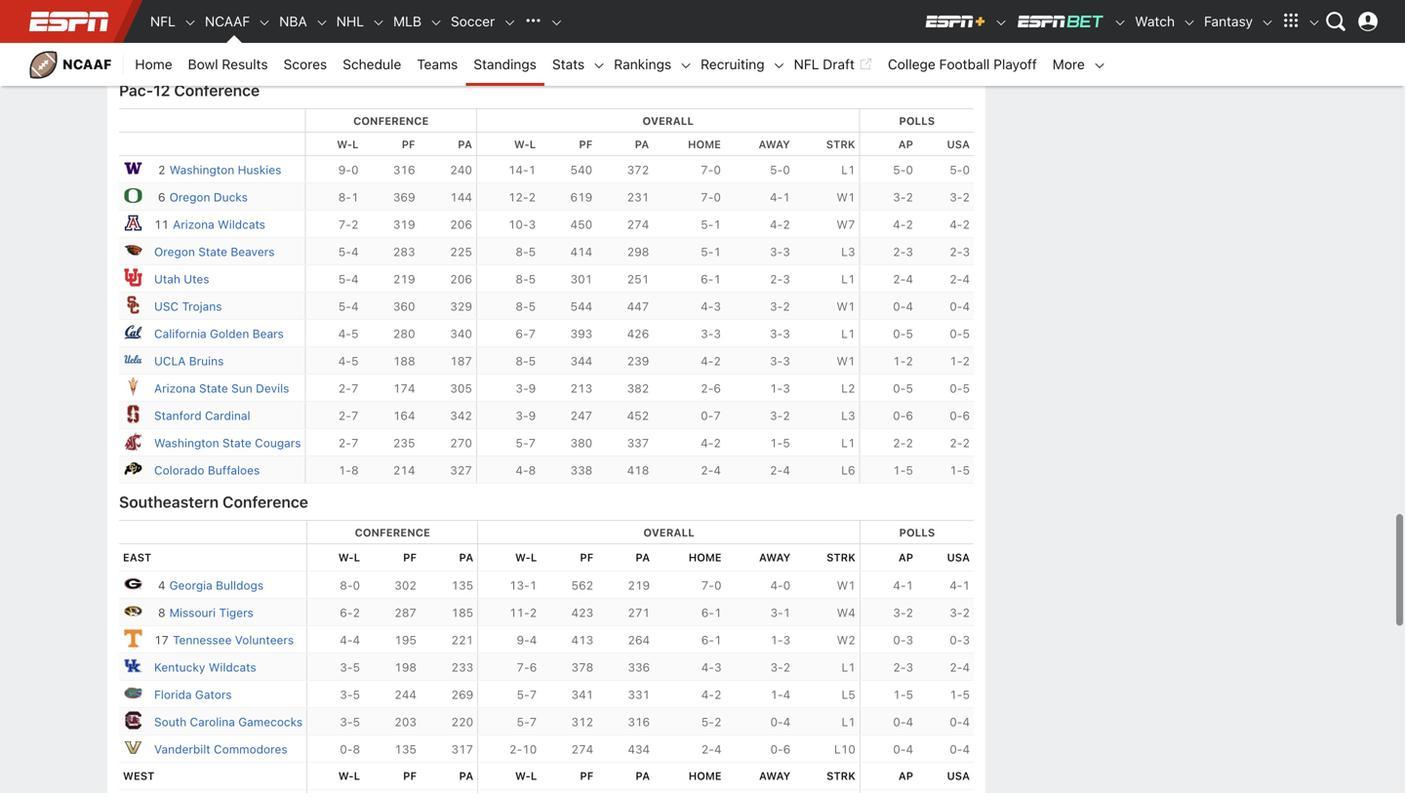 Task type: vqa. For each thing, say whether or not it's contained in the screenshot.
0-7 at the bottom of page
yes



Task type: describe. For each thing, give the bounding box(es) containing it.
198
[[395, 661, 417, 675]]

standings
[[474, 56, 537, 72]]

1 1-2 from the left
[[894, 355, 914, 368]]

312
[[572, 716, 594, 730]]

pf up 540
[[579, 138, 593, 151]]

2-7 for 164
[[339, 409, 359, 423]]

4-8 for 301
[[511, 25, 531, 38]]

san diego state aztecs link
[[154, 52, 284, 66]]

conference down the bowl results at the left of the page
[[174, 81, 260, 100]]

california
[[154, 327, 207, 341]]

2 vertical spatial strk
[[827, 771, 856, 783]]

2 horizontal spatial 4-1
[[950, 579, 971, 593]]

trojans
[[182, 300, 222, 314]]

pa up 185
[[459, 552, 474, 565]]

7-0 for pac-12 conference
[[701, 191, 721, 204]]

colorado buffaloes
[[154, 464, 260, 478]]

tenn image
[[123, 629, 143, 648]]

w1 for 1-2
[[837, 355, 856, 368]]

7- for 540
[[701, 163, 714, 177]]

wsu image
[[123, 432, 143, 451]]

8-5 for 414
[[516, 245, 536, 259]]

174
[[393, 382, 415, 396]]

3-5 for 244
[[340, 689, 360, 702]]

6-1 for 1-3
[[702, 634, 722, 648]]

orst image
[[123, 240, 143, 260]]

more espn image
[[1308, 16, 1322, 29]]

1 ap from the top
[[899, 138, 914, 151]]

540
[[571, 163, 593, 177]]

0 vertical spatial washington
[[169, 163, 235, 177]]

bowl
[[188, 56, 218, 72]]

233
[[452, 661, 474, 675]]

florida
[[154, 689, 192, 702]]

1 5-0 from the left
[[770, 163, 791, 177]]

2 horizontal spatial 0-6
[[950, 409, 971, 423]]

3-3 for 3
[[770, 327, 791, 341]]

2 polls from the top
[[900, 527, 936, 540]]

conference down buffaloes
[[223, 493, 308, 512]]

206 for 319
[[450, 218, 473, 232]]

stanford cardinal
[[154, 409, 250, 423]]

2 home from the top
[[689, 552, 722, 565]]

9- for 0
[[339, 163, 351, 177]]

1 horizontal spatial 0-6
[[894, 409, 914, 423]]

l1 for 5-0
[[842, 163, 856, 177]]

pac-
[[119, 81, 153, 100]]

0 horizontal spatial 219
[[393, 273, 415, 286]]

1-8
[[339, 464, 359, 478]]

nba image
[[315, 16, 329, 29]]

1 horizontal spatial 274
[[627, 218, 650, 232]]

l up 8-0
[[354, 552, 360, 565]]

0 horizontal spatial ncaaf link
[[20, 43, 123, 86]]

231
[[627, 191, 650, 204]]

5-4 for 360
[[339, 300, 359, 314]]

watch image
[[1183, 16, 1197, 29]]

external link image
[[859, 53, 873, 76]]

8- for 187
[[516, 355, 529, 368]]

bears
[[253, 327, 284, 341]]

3 home from the top
[[689, 771, 722, 783]]

0 vertical spatial strk
[[827, 138, 856, 151]]

wash image
[[123, 158, 143, 178]]

7 down 7-6
[[530, 689, 537, 702]]

6- left '393' at the left top
[[516, 327, 529, 341]]

bowl results
[[188, 56, 268, 72]]

3 ap from the top
[[899, 771, 914, 783]]

7-0 for southeastern conference
[[702, 579, 722, 593]]

w- down 0-8
[[339, 771, 354, 783]]

7 left 164 on the bottom left of the page
[[351, 409, 359, 423]]

oregon state beavers link
[[154, 245, 275, 259]]

344
[[571, 355, 593, 368]]

3-1
[[771, 607, 791, 620]]

w-l up the 9-0
[[337, 138, 359, 151]]

0 horizontal spatial 301
[[445, 25, 467, 38]]

schedule
[[343, 56, 402, 72]]

1 vertical spatial 301
[[571, 273, 593, 286]]

nfl for nfl draft
[[794, 56, 820, 72]]

0 vertical spatial 316
[[393, 163, 415, 177]]

3-3 for 2
[[770, 355, 791, 368]]

college football playoff link
[[881, 43, 1045, 86]]

fla image
[[123, 684, 143, 703]]

329
[[450, 300, 473, 314]]

w-l up 8-0
[[339, 552, 360, 565]]

0 horizontal spatial 135
[[395, 743, 417, 757]]

stats image
[[593, 59, 606, 72]]

1 away from the top
[[759, 138, 791, 151]]

l down 0-8
[[354, 771, 360, 783]]

ariz image
[[123, 213, 143, 233]]

1 horizontal spatial ncaaf link
[[197, 0, 258, 43]]

mlb link
[[386, 0, 430, 43]]

pa down 434
[[636, 771, 650, 783]]

pf down 312
[[580, 771, 594, 783]]

2 2-2 from the left
[[950, 437, 971, 450]]

w1 for 3-2
[[837, 191, 856, 204]]

arizona state sun devils link
[[154, 382, 289, 396]]

oregon ducks link
[[169, 191, 248, 204]]

bruins
[[189, 355, 224, 368]]

283
[[393, 245, 415, 259]]

7- for 562
[[702, 579, 715, 593]]

6-1 for 3-1
[[702, 607, 722, 620]]

georgia
[[169, 579, 213, 593]]

11-
[[510, 607, 530, 620]]

results
[[222, 56, 268, 72]]

colo image
[[123, 459, 143, 479]]

arizona wildcats link
[[173, 218, 266, 232]]

2-6 for 171
[[332, 52, 352, 66]]

utes
[[184, 273, 209, 286]]

426
[[627, 327, 650, 341]]

pa up the 240
[[458, 138, 473, 151]]

watch
[[1136, 13, 1176, 29]]

l1 for 2-3
[[842, 661, 856, 675]]

washington huskies link
[[169, 163, 282, 177]]

rankings
[[614, 56, 672, 72]]

l1 for 2-2
[[842, 437, 856, 450]]

draft
[[823, 56, 855, 72]]

stan image
[[123, 404, 143, 424]]

usc trojans link
[[154, 300, 222, 314]]

240
[[450, 163, 473, 177]]

2 5-0 from the left
[[894, 163, 914, 177]]

5-1 for 3-3
[[701, 245, 721, 259]]

2 vertical spatial 2-6
[[701, 382, 721, 396]]

0 vertical spatial overall
[[643, 115, 694, 128]]

ncaaf image
[[258, 16, 272, 29]]

5-7 for 312
[[517, 716, 537, 730]]

golden
[[210, 327, 249, 341]]

new
[[154, 25, 179, 38]]

l1 for 0-4
[[842, 716, 856, 730]]

football
[[940, 56, 990, 72]]

arizona state sun devils
[[154, 382, 289, 396]]

w- down the 2-10
[[516, 771, 531, 783]]

1 horizontal spatial 135
[[452, 579, 474, 593]]

144
[[450, 191, 473, 204]]

434
[[628, 743, 650, 757]]

w-l down 0-8
[[339, 771, 360, 783]]

w2
[[837, 634, 856, 648]]

nhl
[[337, 13, 364, 29]]

298
[[627, 245, 650, 259]]

7 left '393' at the left top
[[529, 327, 536, 341]]

soccer image
[[503, 16, 517, 29]]

ducks
[[214, 191, 248, 204]]

321
[[624, 52, 646, 66]]

3-4
[[698, 52, 719, 66]]

devils
[[256, 382, 289, 396]]

8-5 for 344
[[516, 355, 536, 368]]

3-9 for 247
[[516, 409, 536, 423]]

6-7
[[516, 327, 536, 341]]

6- up 4-4
[[340, 607, 353, 620]]

0-7
[[701, 409, 721, 423]]

12-2
[[509, 191, 536, 204]]

12-
[[509, 191, 529, 204]]

scores link
[[276, 43, 335, 86]]

269
[[452, 689, 474, 702]]

1 vertical spatial overall
[[644, 527, 695, 540]]

state for arizona
[[199, 382, 228, 396]]

tennessee
[[173, 634, 232, 648]]

w1 for 0-4
[[837, 300, 856, 314]]

5-7 for 380
[[516, 437, 536, 450]]

w4
[[837, 607, 856, 620]]

sc image
[[123, 711, 143, 731]]

bowl results link
[[180, 43, 276, 86]]

1 usa from the top
[[947, 138, 971, 151]]

393
[[571, 327, 593, 341]]

0 vertical spatial oregon
[[169, 191, 210, 204]]

beavers
[[231, 245, 275, 259]]

asu image
[[123, 377, 143, 397]]

0 horizontal spatial espn bet image
[[1017, 14, 1106, 29]]

4-5 for 280
[[339, 327, 359, 341]]

new mexico lobos link
[[154, 25, 258, 38]]

watch link
[[1128, 0, 1183, 43]]

pf down 203
[[403, 771, 417, 783]]

pa up 271
[[636, 552, 650, 565]]

0 horizontal spatial 0-6
[[771, 743, 791, 757]]

13-
[[510, 579, 530, 593]]

1 vertical spatial ncaaf
[[62, 56, 112, 72]]

8- for 206
[[516, 273, 529, 286]]

544
[[571, 300, 593, 314]]

3-5 for 198
[[340, 661, 360, 675]]

9 for 213
[[529, 382, 536, 396]]

ucla bruins link
[[154, 355, 224, 368]]

4-8 for 219
[[511, 52, 531, 66]]

8-0
[[340, 579, 360, 593]]

oregon state beavers
[[154, 245, 275, 259]]

4-3 for 447
[[701, 300, 721, 314]]

espn more sports home page image
[[519, 7, 548, 36]]

georgia bulldogs link
[[169, 579, 264, 593]]

1-4 for w1
[[768, 52, 789, 66]]

6- for 9-4
[[702, 634, 715, 648]]

206 for 219
[[450, 273, 473, 286]]

0-1 right external link icon
[[893, 52, 913, 66]]

teams
[[417, 56, 458, 72]]

nfl link
[[143, 0, 183, 43]]

1 7-0 from the top
[[701, 163, 721, 177]]

1 polls from the top
[[900, 115, 936, 128]]

sun
[[232, 382, 253, 396]]

7 right 452
[[714, 409, 721, 423]]

sdsu image
[[123, 47, 143, 67]]

360
[[393, 300, 415, 314]]

3-9 for 213
[[516, 382, 536, 396]]

w-l down the 2-10
[[516, 771, 537, 783]]

1 horizontal spatial 219
[[445, 52, 467, 66]]

337
[[627, 437, 650, 450]]

vanderbilt
[[154, 743, 211, 757]]

185
[[452, 607, 474, 620]]

4-5 for 188
[[339, 355, 359, 368]]

9-4
[[517, 634, 537, 648]]



Task type: locate. For each thing, give the bounding box(es) containing it.
w1 down w7
[[837, 300, 856, 314]]

strk down l10
[[827, 771, 856, 783]]

5-4 for 219
[[339, 273, 359, 286]]

2 vertical spatial usa
[[947, 771, 971, 783]]

4-5 left 188
[[339, 355, 359, 368]]

4-5
[[339, 327, 359, 341], [339, 355, 359, 368]]

0 vertical spatial 2-7
[[339, 382, 359, 396]]

recruiting image
[[773, 59, 787, 72]]

south
[[154, 716, 187, 730]]

9- for 4
[[517, 634, 530, 648]]

0 horizontal spatial ncaaf
[[62, 56, 112, 72]]

home
[[135, 56, 172, 72]]

7-
[[701, 163, 714, 177], [701, 191, 714, 204], [339, 218, 351, 232], [702, 579, 715, 593], [517, 661, 530, 675]]

0 horizontal spatial nfl
[[150, 13, 176, 29]]

w1 left external link icon
[[836, 52, 855, 66]]

missouri
[[169, 607, 216, 620]]

7 left the 380
[[529, 437, 536, 450]]

nfl for nfl
[[150, 13, 176, 29]]

7 up 1-8
[[351, 437, 359, 450]]

0 vertical spatial 9-
[[339, 163, 351, 177]]

2 ap from the top
[[899, 552, 914, 565]]

8-5 for 544
[[516, 300, 536, 314]]

espn bet image
[[1017, 14, 1106, 29], [1114, 16, 1128, 29]]

7-0
[[701, 163, 721, 177], [701, 191, 721, 204], [702, 579, 722, 593]]

l1 up l6
[[842, 437, 856, 450]]

1 horizontal spatial 9-
[[517, 634, 530, 648]]

9 left 247
[[529, 409, 536, 423]]

1 horizontal spatial 1-2
[[950, 355, 971, 368]]

10-3
[[509, 218, 536, 232]]

2 1-2 from the left
[[950, 355, 971, 368]]

6-1 right 251
[[701, 273, 721, 286]]

2 5-1 from the top
[[701, 245, 721, 259]]

1 vertical spatial washington
[[154, 437, 219, 450]]

7
[[529, 327, 536, 341], [351, 382, 359, 396], [351, 409, 359, 423], [714, 409, 721, 423], [351, 437, 359, 450], [529, 437, 536, 450], [530, 689, 537, 702], [530, 716, 537, 730]]

more image
[[1093, 59, 1107, 72]]

0 horizontal spatial 274
[[572, 743, 594, 757]]

287
[[395, 607, 417, 620]]

3-3 for 1
[[770, 245, 791, 259]]

l up the 13-1
[[531, 552, 537, 565]]

1 vertical spatial nfl
[[794, 56, 820, 72]]

1 vertical spatial 3-5
[[340, 689, 360, 702]]

wildcats down tennessee volunteers link at the left of page
[[209, 661, 256, 675]]

usc
[[154, 300, 179, 314]]

l1 down w7
[[842, 273, 856, 286]]

1 vertical spatial arizona
[[154, 382, 196, 396]]

overall
[[643, 115, 694, 128], [644, 527, 695, 540]]

1 vertical spatial 6-1
[[702, 607, 722, 620]]

2-6 right scores
[[332, 52, 352, 66]]

2 vertical spatial 6-1
[[702, 634, 722, 648]]

w-
[[337, 138, 352, 151], [514, 138, 530, 151], [339, 552, 354, 565], [516, 552, 531, 565], [339, 771, 354, 783], [516, 771, 531, 783]]

135 down 203
[[395, 743, 417, 757]]

6 oregon ducks
[[158, 191, 248, 204]]

1
[[963, 25, 971, 38], [906, 52, 913, 66], [963, 52, 971, 66], [529, 163, 536, 177], [351, 191, 359, 204], [783, 191, 791, 204], [714, 218, 721, 232], [714, 245, 721, 259], [714, 273, 721, 286], [530, 579, 537, 593], [907, 579, 914, 593], [963, 579, 971, 593], [715, 607, 722, 620], [784, 607, 791, 620], [715, 634, 722, 648]]

scores
[[284, 56, 327, 72]]

arizona up stanford
[[154, 382, 196, 396]]

1 horizontal spatial 316
[[628, 716, 650, 730]]

nfl inside nfl link
[[150, 13, 176, 29]]

3-5
[[340, 661, 360, 675], [340, 689, 360, 702], [340, 716, 360, 730]]

1-4 for l5
[[771, 689, 791, 702]]

2 vertical spatial 219
[[628, 579, 650, 593]]

1 vertical spatial ap
[[899, 552, 914, 565]]

7-0 left 4-0 on the right
[[702, 579, 722, 593]]

4-3
[[701, 300, 721, 314], [702, 661, 722, 675]]

nba
[[279, 13, 307, 29]]

2-7 for 174
[[339, 382, 359, 396]]

0 vertical spatial 9
[[529, 382, 536, 396]]

san
[[154, 52, 175, 66]]

1 vertical spatial 219
[[393, 273, 415, 286]]

0 horizontal spatial 316
[[393, 163, 415, 177]]

6-1 right "264"
[[702, 634, 722, 648]]

4-0
[[771, 579, 791, 593]]

4-8 down the soccer image
[[511, 52, 531, 66]]

1 vertical spatial 5-4
[[339, 273, 359, 286]]

1 vertical spatial 316
[[628, 716, 650, 730]]

1 vertical spatial 4-5
[[339, 355, 359, 368]]

1 3-5 from the top
[[340, 661, 360, 675]]

1 vertical spatial 5-1
[[701, 245, 721, 259]]

1 vertical spatial 4-8
[[511, 52, 531, 66]]

5-4 for 283
[[339, 245, 359, 259]]

1 vertical spatial 206
[[450, 273, 473, 286]]

2 horizontal spatial 5-0
[[950, 163, 971, 177]]

8- for 329
[[516, 300, 529, 314]]

ucla
[[154, 355, 186, 368]]

0-8
[[340, 743, 360, 757]]

1 l3 from the top
[[842, 245, 856, 259]]

1 horizontal spatial 301
[[571, 273, 593, 286]]

8- for 225
[[516, 245, 529, 259]]

1 3-9 from the top
[[516, 382, 536, 396]]

1-4 right recruiting
[[768, 52, 789, 66]]

7- down 9-4 in the bottom of the page
[[517, 661, 530, 675]]

7- for 619
[[701, 191, 714, 204]]

418
[[627, 464, 650, 478]]

3 6-1 from the top
[[702, 634, 722, 648]]

219 down soccer link
[[445, 52, 467, 66]]

5-7 for 341
[[517, 689, 537, 702]]

0 horizontal spatial 4-1
[[770, 191, 791, 204]]

3 5-0 from the left
[[950, 163, 971, 177]]

2 4-3 from the top
[[702, 661, 722, 675]]

7- down 8-1
[[339, 218, 351, 232]]

2 0-3 from the left
[[950, 634, 971, 648]]

nfl inside nfl draft link
[[794, 56, 820, 72]]

3 8-5 from the top
[[516, 300, 536, 314]]

7-2
[[339, 218, 359, 232]]

0 horizontal spatial 0-3
[[894, 634, 914, 648]]

2 vertical spatial 2-7
[[339, 437, 359, 450]]

1 vertical spatial usa
[[947, 552, 971, 565]]

6- right "264"
[[702, 634, 715, 648]]

profile management image
[[1359, 12, 1379, 31]]

pf up 302
[[403, 552, 417, 565]]

arizona down 6 oregon ducks
[[173, 218, 215, 232]]

3-9 left 247
[[516, 409, 536, 423]]

1 vertical spatial 3-9
[[516, 409, 536, 423]]

219 up 360
[[393, 273, 415, 286]]

3 away from the top
[[760, 771, 791, 783]]

220
[[452, 716, 474, 730]]

4
[[711, 52, 719, 66], [781, 52, 789, 66], [351, 245, 359, 259], [351, 273, 359, 286], [906, 273, 914, 286], [963, 273, 971, 286], [351, 300, 359, 314], [906, 300, 914, 314], [963, 300, 971, 314], [714, 464, 721, 478], [783, 464, 791, 478], [158, 579, 166, 593], [353, 634, 360, 648], [530, 634, 537, 648], [963, 661, 971, 675], [784, 689, 791, 702], [784, 716, 791, 730], [907, 716, 914, 730], [963, 716, 971, 730], [715, 743, 722, 757], [907, 743, 914, 757], [963, 743, 971, 757]]

0 vertical spatial 2-6
[[332, 25, 352, 38]]

3-9 down 6-7
[[516, 382, 536, 396]]

0 vertical spatial 5-7
[[516, 437, 536, 450]]

1-3 down 3-1
[[771, 634, 791, 648]]

w-l up the 13-1
[[516, 552, 537, 565]]

w1 up the w4
[[837, 579, 856, 593]]

l down 10
[[531, 771, 537, 783]]

1 vertical spatial strk
[[827, 552, 856, 565]]

7- left 4-0 on the right
[[702, 579, 715, 593]]

1 vertical spatial wildcats
[[209, 661, 256, 675]]

0 vertical spatial 4-3
[[701, 300, 721, 314]]

2 washington huskies
[[158, 163, 282, 177]]

206
[[450, 218, 473, 232], [450, 273, 473, 286]]

8-5 for 301
[[516, 273, 536, 286]]

1 206 from the top
[[450, 218, 473, 232]]

4 georgia bulldogs
[[158, 579, 264, 593]]

vanderbilt commodores link
[[154, 743, 288, 757]]

washington up 6 oregon ducks
[[169, 163, 235, 177]]

274
[[627, 218, 650, 232], [572, 743, 594, 757]]

7 left 174
[[351, 382, 359, 396]]

1 horizontal spatial 0-3
[[950, 634, 971, 648]]

2 2-7 from the top
[[339, 409, 359, 423]]

340
[[450, 327, 473, 341]]

nev image
[[123, 0, 143, 12]]

1 9 from the top
[[529, 382, 536, 396]]

conference down the schedule link at the top left of page
[[354, 115, 429, 128]]

w1 up w7
[[837, 191, 856, 204]]

0 vertical spatial 4-5
[[339, 327, 359, 341]]

ap
[[899, 138, 914, 151], [899, 552, 914, 565], [899, 771, 914, 783]]

8-
[[339, 191, 351, 204], [516, 245, 529, 259], [516, 273, 529, 286], [516, 300, 529, 314], [516, 355, 529, 368], [340, 579, 353, 593]]

316 up the 369
[[393, 163, 415, 177]]

5-7
[[516, 437, 536, 450], [517, 689, 537, 702], [517, 716, 537, 730]]

0
[[351, 163, 359, 177], [714, 163, 721, 177], [783, 163, 791, 177], [906, 163, 914, 177], [963, 163, 971, 177], [714, 191, 721, 204], [353, 579, 360, 593], [715, 579, 722, 593], [784, 579, 791, 593]]

w- up the 9-0
[[337, 138, 352, 151]]

2 7-0 from the top
[[701, 191, 721, 204]]

9- up 8-1
[[339, 163, 351, 177]]

l1 for 2-4
[[842, 273, 856, 286]]

0-1 for 301
[[950, 25, 971, 38]]

fantasy image
[[1261, 16, 1275, 29]]

l up the 9-0
[[352, 138, 359, 151]]

w1 for 0-1
[[836, 52, 855, 66]]

6 l1 from the top
[[842, 716, 856, 730]]

pf up 562
[[580, 552, 594, 565]]

274 down 312
[[572, 743, 594, 757]]

conference up 302
[[355, 527, 430, 540]]

more link
[[1045, 43, 1093, 86]]

0 vertical spatial 274
[[627, 218, 650, 232]]

ore image
[[123, 186, 143, 205]]

5-7 up 10
[[517, 716, 537, 730]]

4-8 left 338
[[516, 464, 536, 478]]

2-7 for 235
[[339, 437, 359, 450]]

1 2-7 from the top
[[339, 382, 359, 396]]

1 horizontal spatial nfl
[[794, 56, 820, 72]]

w- up 14-1
[[514, 138, 530, 151]]

2 l1 from the top
[[842, 273, 856, 286]]

413
[[572, 634, 594, 648]]

3 5-4 from the top
[[339, 300, 359, 314]]

0 vertical spatial wildcats
[[218, 218, 266, 232]]

1 vertical spatial 135
[[395, 743, 417, 757]]

1 horizontal spatial ncaaf
[[205, 13, 250, 29]]

135
[[452, 579, 474, 593], [395, 743, 417, 757]]

ncaaf right nfl icon
[[205, 13, 250, 29]]

2-6 for 210
[[332, 25, 352, 38]]

state for washington
[[223, 437, 252, 450]]

378
[[572, 661, 594, 675]]

1 vertical spatial 1-4
[[771, 689, 791, 702]]

1 horizontal spatial espn bet image
[[1114, 16, 1128, 29]]

espn+ image
[[925, 14, 987, 29]]

5 l1 from the top
[[842, 661, 856, 675]]

2 usa from the top
[[947, 552, 971, 565]]

0 vertical spatial 3-5
[[340, 661, 360, 675]]

4 8-5 from the top
[[516, 355, 536, 368]]

l1 up l2
[[842, 327, 856, 341]]

1 l1 from the top
[[842, 163, 856, 177]]

ucla image
[[123, 350, 143, 369]]

0 vertical spatial 1-4
[[768, 52, 789, 66]]

0-
[[950, 25, 963, 38], [893, 52, 906, 66], [950, 52, 963, 66], [894, 300, 906, 314], [950, 300, 963, 314], [894, 327, 906, 341], [950, 327, 963, 341], [894, 382, 906, 396], [950, 382, 963, 396], [701, 409, 714, 423], [894, 409, 906, 423], [950, 409, 963, 423], [894, 634, 907, 648], [950, 634, 963, 648], [771, 716, 784, 730], [894, 716, 907, 730], [950, 716, 963, 730], [340, 743, 353, 757], [771, 743, 784, 757], [894, 743, 907, 757], [950, 743, 963, 757]]

5-7 down 7-6
[[517, 689, 537, 702]]

colorado buffaloes link
[[154, 464, 260, 478]]

302
[[395, 579, 417, 593]]

w1 for 4-1
[[837, 579, 856, 593]]

1 5-1 from the top
[[701, 218, 721, 232]]

1 vertical spatial 2-7
[[339, 409, 359, 423]]

2-2
[[894, 437, 914, 450], [950, 437, 971, 450]]

2 4-5 from the top
[[339, 355, 359, 368]]

uga image
[[123, 574, 143, 594]]

0 vertical spatial away
[[759, 138, 791, 151]]

9 for 247
[[529, 409, 536, 423]]

1 vertical spatial 2-6
[[332, 52, 352, 66]]

l3 for 2-3
[[842, 245, 856, 259]]

0 vertical spatial ncaaf
[[205, 13, 250, 29]]

2 5-4 from the top
[[339, 273, 359, 286]]

0-1 for 219
[[950, 52, 971, 66]]

4-3 right 447
[[701, 300, 721, 314]]

nfl image
[[183, 16, 197, 29]]

1-3 for l2
[[770, 382, 791, 396]]

1-4 left l5
[[771, 689, 791, 702]]

unm image
[[123, 20, 143, 39]]

3 2-7 from the top
[[339, 437, 359, 450]]

301 right mlb image
[[445, 25, 467, 38]]

2 206 from the top
[[450, 273, 473, 286]]

206 up 329
[[450, 273, 473, 286]]

316 up 434
[[628, 716, 650, 730]]

1-3 for w2
[[771, 634, 791, 648]]

1-3 left l2
[[770, 382, 791, 396]]

8-1
[[339, 191, 359, 204]]

0 vertical spatial nfl
[[150, 13, 176, 29]]

3-5 for 203
[[340, 716, 360, 730]]

strk up the w4
[[827, 552, 856, 565]]

305
[[450, 382, 473, 396]]

1 vertical spatial polls
[[900, 527, 936, 540]]

1 vertical spatial 5-7
[[517, 689, 537, 702]]

1 vertical spatial home
[[689, 552, 722, 565]]

w7
[[837, 218, 856, 232]]

ncaaf inside global navigation element
[[205, 13, 250, 29]]

south carolina gamecocks link
[[154, 716, 303, 730]]

mlb image
[[430, 16, 443, 29]]

2 horizontal spatial 219
[[628, 579, 650, 593]]

2 3-9 from the top
[[516, 409, 536, 423]]

l5
[[842, 689, 856, 702]]

2 vertical spatial ap
[[899, 771, 914, 783]]

more espn image
[[1277, 7, 1306, 36]]

4-8
[[511, 25, 531, 38], [511, 52, 531, 66], [516, 464, 536, 478]]

1 horizontal spatial 5-0
[[894, 163, 914, 177]]

2 vertical spatial away
[[760, 771, 791, 783]]

280
[[393, 327, 415, 341]]

6- for 11-2
[[702, 607, 715, 620]]

2 8-5 from the top
[[516, 273, 536, 286]]

usc trojans
[[154, 300, 222, 314]]

2 vertical spatial 7-0
[[702, 579, 722, 593]]

0 vertical spatial l3
[[842, 245, 856, 259]]

pa up 372
[[635, 138, 650, 151]]

l3 down l2
[[842, 409, 856, 423]]

0 vertical spatial 5-1
[[701, 218, 721, 232]]

0 vertical spatial 1-3
[[770, 382, 791, 396]]

270
[[450, 437, 473, 450]]

1 home from the top
[[688, 138, 721, 151]]

380
[[571, 437, 593, 450]]

9 left 213
[[529, 382, 536, 396]]

state for oregon
[[198, 245, 228, 259]]

washington state cougars
[[154, 437, 301, 450]]

pf up the 369
[[402, 138, 415, 151]]

1 8-5 from the top
[[516, 245, 536, 259]]

espn plus image
[[995, 16, 1009, 29]]

0 vertical spatial usa
[[947, 138, 971, 151]]

usc image
[[123, 295, 143, 315]]

rankings link
[[606, 43, 680, 86]]

l3 for 0-6
[[842, 409, 856, 423]]

2 l3 from the top
[[842, 409, 856, 423]]

pa down 317
[[459, 771, 474, 783]]

tennessee volunteers link
[[173, 634, 294, 648]]

6- for 8-5
[[701, 273, 714, 286]]

4-3 for 336
[[702, 661, 722, 675]]

1 5-4 from the top
[[339, 245, 359, 259]]

246
[[566, 52, 589, 66]]

wildcats down ducks
[[218, 218, 266, 232]]

301 up 544
[[571, 273, 593, 286]]

4-8 for 327
[[516, 464, 536, 478]]

0 horizontal spatial 1-2
[[894, 355, 914, 368]]

w-l up 14-1
[[514, 138, 536, 151]]

2 3-5 from the top
[[340, 689, 360, 702]]

schedule link
[[335, 43, 409, 86]]

2-10
[[510, 743, 537, 757]]

l1 up l5
[[842, 661, 856, 675]]

1 0-3 from the left
[[894, 634, 914, 648]]

3-2
[[894, 191, 914, 204], [950, 191, 971, 204], [770, 300, 791, 314], [770, 409, 791, 423], [894, 607, 914, 620], [950, 607, 971, 620], [771, 661, 791, 675]]

rankings image
[[680, 59, 693, 72]]

oregon
[[169, 191, 210, 204], [154, 245, 195, 259]]

4-3 up 5-2
[[702, 661, 722, 675]]

w- up the 13-1
[[516, 552, 531, 565]]

van image
[[123, 738, 143, 758]]

1 vertical spatial away
[[760, 552, 791, 565]]

6-1 for 2-3
[[701, 273, 721, 286]]

global navigation element
[[20, 0, 1386, 43]]

0 vertical spatial arizona
[[173, 218, 215, 232]]

espn bet image left watch
[[1114, 16, 1128, 29]]

l1 down l5
[[842, 716, 856, 730]]

0 horizontal spatial 5-0
[[770, 163, 791, 177]]

0-1 down the espn+ image
[[950, 52, 971, 66]]

264
[[628, 634, 650, 648]]

1 4-3 from the top
[[701, 300, 721, 314]]

3 l1 from the top
[[842, 327, 856, 341]]

7- right 372
[[701, 163, 714, 177]]

369
[[393, 191, 415, 204]]

carolina
[[190, 716, 235, 730]]

california golden bears link
[[154, 327, 284, 341]]

nfl left nfl icon
[[150, 13, 176, 29]]

0 vertical spatial 3-9
[[516, 382, 536, 396]]

strk up w7
[[827, 138, 856, 151]]

2 6-1 from the top
[[702, 607, 722, 620]]

uk image
[[123, 656, 143, 676]]

espn bet image up more
[[1017, 14, 1106, 29]]

7 up 10
[[530, 716, 537, 730]]

6-2
[[340, 607, 360, 620]]

1 2-2 from the left
[[894, 437, 914, 450]]

2 9 from the top
[[529, 409, 536, 423]]

cardinal
[[205, 409, 250, 423]]

135 up 185
[[452, 579, 474, 593]]

3 7-0 from the top
[[702, 579, 722, 593]]

5-7 left the 380
[[516, 437, 536, 450]]

utah utes
[[154, 273, 209, 286]]

0 horizontal spatial 2-2
[[894, 437, 914, 450]]

3 usa from the top
[[947, 771, 971, 783]]

2-
[[332, 25, 344, 38], [332, 52, 344, 66], [894, 245, 906, 259], [950, 245, 963, 259], [770, 273, 783, 286], [894, 273, 906, 286], [950, 273, 963, 286], [339, 382, 351, 396], [701, 382, 714, 396], [339, 409, 351, 423], [339, 437, 351, 450], [894, 437, 906, 450], [950, 437, 963, 450], [701, 464, 714, 478], [770, 464, 783, 478], [894, 661, 907, 675], [950, 661, 963, 675], [510, 743, 523, 757], [702, 743, 715, 757]]

usa
[[947, 138, 971, 151], [947, 552, 971, 565], [947, 771, 971, 783]]

562
[[572, 579, 594, 593]]

17
[[154, 634, 169, 648]]

1 vertical spatial 9
[[529, 409, 536, 423]]

1 vertical spatial 9-
[[517, 634, 530, 648]]

1 4-5 from the top
[[339, 327, 359, 341]]

5-1 for 4-2
[[701, 218, 721, 232]]

more sports image
[[550, 16, 564, 29]]

miz image
[[123, 602, 143, 621]]

1 horizontal spatial 4-1
[[894, 579, 914, 593]]

4-8 up standings
[[511, 25, 531, 38]]

1 6-1 from the top
[[701, 273, 721, 286]]

0 vertical spatial polls
[[900, 115, 936, 128]]

6-1 left 3-1
[[702, 607, 722, 620]]

nhl image
[[372, 16, 386, 29]]

2 vertical spatial 3-5
[[340, 716, 360, 730]]

1 vertical spatial oregon
[[154, 245, 195, 259]]

4 l1 from the top
[[842, 437, 856, 450]]

7-0 right the 231
[[701, 191, 721, 204]]

3 3-5 from the top
[[340, 716, 360, 730]]

3-9
[[516, 382, 536, 396], [516, 409, 536, 423]]

0-1 up college football playoff
[[950, 25, 971, 38]]

2 vertical spatial 5-4
[[339, 300, 359, 314]]

2-6 up 0-7
[[701, 382, 721, 396]]

0 horizontal spatial 9-
[[339, 163, 351, 177]]

188
[[393, 355, 415, 368]]

10-
[[509, 218, 529, 232]]

l1 for 0-5
[[842, 327, 856, 341]]

utah image
[[123, 268, 143, 287]]

1 vertical spatial 7-0
[[701, 191, 721, 204]]

lobos
[[225, 25, 258, 38]]

414
[[571, 245, 593, 259]]

cal image
[[123, 322, 143, 342]]

overall down 418
[[644, 527, 695, 540]]

w- up 8-0
[[339, 552, 354, 565]]

1 vertical spatial 274
[[572, 743, 594, 757]]

l up 14-1
[[530, 138, 536, 151]]

mexico
[[182, 25, 221, 38]]

4-5 left 280
[[339, 327, 359, 341]]

331
[[628, 689, 650, 702]]

0 vertical spatial 219
[[445, 52, 467, 66]]

0 vertical spatial 206
[[450, 218, 473, 232]]

2 away from the top
[[760, 552, 791, 565]]

1 vertical spatial 1-3
[[771, 634, 791, 648]]

nba link
[[272, 0, 315, 43]]

kentucky wildcats link
[[154, 661, 256, 675]]



